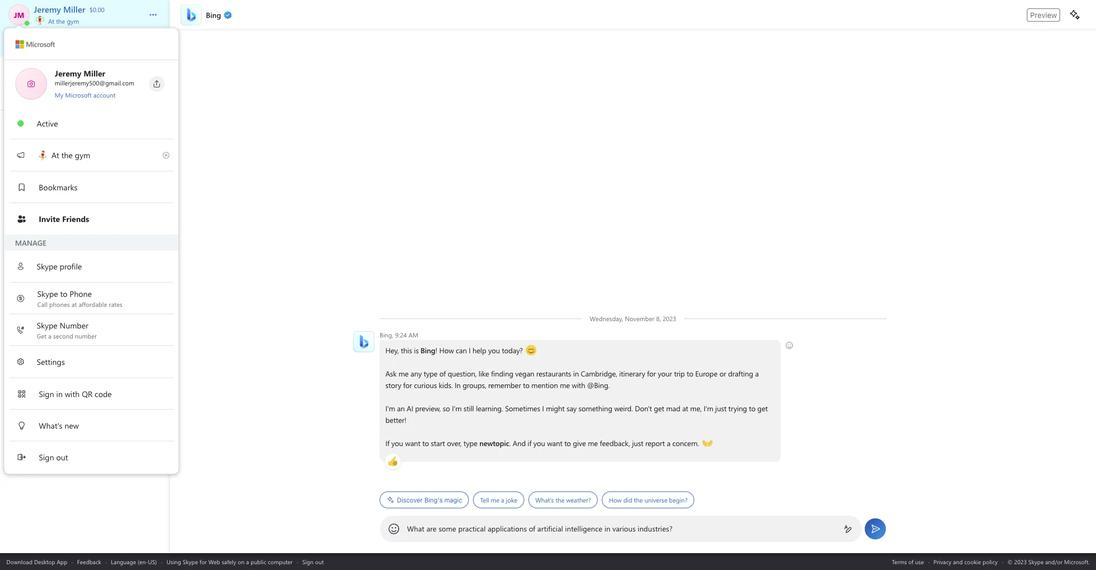 Task type: describe. For each thing, give the bounding box(es) containing it.
1 horizontal spatial in
[[604, 524, 610, 534]]

2 vertical spatial of
[[908, 558, 914, 566]]

app
[[57, 558, 67, 566]]

1 vertical spatial at
[[52, 150, 59, 160]]

(you) for favorites group
[[87, 165, 105, 176]]

language (en-us) link
[[111, 558, 157, 566]]

language (en-us)
[[111, 558, 157, 566]]

weather?
[[566, 496, 591, 505]]

your
[[658, 369, 672, 379]]

if
[[528, 439, 532, 449]]

at
[[682, 404, 688, 414]]

to right trying
[[749, 404, 756, 414]]

tell me a joke button
[[473, 492, 524, 509]]

ai
[[407, 404, 413, 414]]

how did the universe begin?
[[609, 496, 688, 505]]

sometimes
[[505, 404, 540, 414]]

kids.
[[439, 381, 453, 391]]

2 vertical spatial for
[[200, 558, 207, 566]]

safely
[[222, 558, 236, 566]]

to left 'start'
[[422, 439, 429, 449]]

my microsoft account
[[55, 91, 115, 99]]

sound
[[61, 262, 85, 273]]

can
[[456, 346, 467, 356]]

feedback
[[77, 558, 101, 566]]

and
[[513, 439, 526, 449]]

1 vertical spatial type
[[464, 439, 477, 449]]

favorites group
[[0, 138, 169, 187]]

europe
[[695, 369, 718, 379]]

out
[[315, 558, 324, 566]]

what's the weather? button
[[528, 492, 598, 509]]

privacy and cookie policy
[[934, 558, 998, 566]]

1 horizontal spatial of
[[529, 524, 535, 534]]

to right the trip
[[687, 369, 693, 379]]

/
[[55, 262, 58, 273]]

over,
[[447, 439, 462, 449]]

cambridge,
[[581, 369, 617, 379]]

weird.
[[614, 404, 633, 414]]

Type a message text field
[[407, 524, 835, 534]]

jeremy for favorites group
[[35, 165, 61, 176]]

my
[[55, 91, 63, 99]]

artificial
[[537, 524, 563, 534]]

sign out link
[[302, 558, 324, 566]]

am
[[409, 331, 418, 339]]

begin?
[[669, 496, 688, 505]]

j group
[[0, 284, 169, 332]]

how did the universe begin? button
[[602, 492, 694, 509]]

me inside tell me a joke button
[[491, 496, 499, 505]]

0 vertical spatial at the gym button
[[34, 15, 138, 25]]

0 horizontal spatial i
[[469, 346, 471, 356]]

echo / sound test service .
[[35, 262, 134, 273]]

any
[[411, 369, 422, 379]]

hey, this is bing ! how can i help you today?
[[385, 346, 525, 356]]

magic
[[444, 497, 462, 504]]

privacy and cookie policy link
[[934, 558, 998, 566]]

0 vertical spatial at the gym
[[46, 17, 79, 25]]

bing inside list item
[[35, 214, 52, 225]]

skype
[[183, 558, 198, 566]]

intelligence
[[565, 524, 602, 534]]

might
[[546, 404, 565, 414]]

2 horizontal spatial you
[[533, 439, 545, 449]]

1 vertical spatial gym
[[75, 150, 90, 160]]

1 get from the left
[[654, 404, 664, 414]]

me left "with"
[[560, 381, 570, 391]]

start
[[431, 439, 445, 449]]

discover
[[397, 497, 423, 504]]

me left any
[[399, 369, 409, 379]]

remember
[[488, 381, 521, 391]]

of inside "ask me any type of question, like finding vegan restaurants in cambridge, itinerary for your trip to europe or drafting a story for curious kids. in groups, remember to mention me with @bing. i'm an ai preview, so i'm still learning. sometimes i might say something weird. don't get mad at me, i'm just trying to get better! if you want to start over, type"
[[439, 369, 446, 379]]

2 get from the left
[[757, 404, 768, 414]]

language
[[111, 558, 136, 566]]

trying
[[728, 404, 747, 414]]

people, groups, messages, web
[[23, 38, 124, 48]]

feedback,
[[600, 439, 630, 449]]

(en-
[[138, 558, 148, 566]]

web
[[208, 558, 220, 566]]

groups, inside 'button'
[[49, 38, 73, 48]]

sign
[[302, 558, 314, 566]]

a right report
[[667, 439, 671, 449]]

report
[[645, 439, 665, 449]]

terms of use link
[[892, 558, 924, 566]]

using skype for web safely on a public computer
[[167, 558, 293, 566]]

jeremy miller (you) for favorites group
[[35, 165, 105, 176]]

test
[[87, 262, 101, 273]]

industries?
[[638, 524, 673, 534]]

did
[[623, 496, 632, 505]]

or
[[719, 369, 726, 379]]

bing, selected. list item
[[0, 205, 169, 234]]

just inside "ask me any type of question, like finding vegan restaurants in cambridge, itinerary for your trip to europe or drafting a story for curious kids. in groups, remember to mention me with @bing. i'm an ai preview, so i'm still learning. sometimes i might say something weird. don't get mad at me, i'm just trying to get better! if you want to start over, type"
[[715, 404, 727, 414]]

how inside button
[[609, 496, 622, 505]]

1 vertical spatial just
[[632, 439, 643, 449]]

like
[[479, 369, 489, 379]]

finding
[[491, 369, 513, 379]]

using
[[167, 558, 181, 566]]

jeremy for 'j' group
[[35, 311, 61, 322]]

tell me a joke
[[480, 496, 517, 505]]

bing's
[[424, 497, 443, 504]]

newtopic . and if you want to give me feedback, just report a concern.
[[479, 439, 701, 449]]

using skype for web safely on a public computer link
[[167, 558, 293, 566]]

ask me any type of question, like finding vegan restaurants in cambridge, itinerary for your trip to europe or drafting a story for curious kids. in groups, remember to mention me with @bing. i'm an ai preview, so i'm still learning. sometimes i might say something weird. don't get mad at me, i'm just trying to get better! if you want to start over, type
[[385, 369, 770, 449]]

1 vertical spatial for
[[403, 381, 412, 391]]

0 vertical spatial at
[[48, 17, 54, 25]]

0 vertical spatial gym
[[67, 17, 79, 25]]

trip
[[674, 369, 685, 379]]

discover bing's magic
[[397, 497, 462, 504]]

what
[[407, 524, 424, 534]]



Task type: vqa. For each thing, say whether or not it's contained in the screenshot.
My
yes



Task type: locate. For each thing, give the bounding box(es) containing it.
of left artificial
[[529, 524, 535, 534]]

1 miller from the top
[[63, 165, 84, 176]]

1 horizontal spatial .
[[509, 439, 511, 449]]

1 jeremy from the top
[[35, 165, 61, 176]]

want inside "ask me any type of question, like finding vegan restaurants in cambridge, itinerary for your trip to europe or drafting a story for curious kids. in groups, remember to mention me with @bing. i'm an ai preview, so i'm still learning. sometimes i might say something weird. don't get mad at me, i'm just trying to get better! if you want to start over, type"
[[405, 439, 420, 449]]

(you) inside favorites group
[[87, 165, 105, 176]]

0 vertical spatial in
[[573, 369, 579, 379]]

drafting
[[728, 369, 753, 379]]

0 vertical spatial i
[[469, 346, 471, 356]]

restaurants
[[536, 369, 571, 379]]

0 vertical spatial of
[[439, 369, 446, 379]]

1 horizontal spatial i'm
[[452, 404, 462, 414]]

download
[[6, 558, 32, 566]]

2 (you) from the top
[[87, 311, 105, 322]]

just left report
[[632, 439, 643, 449]]

2 i'm from the left
[[452, 404, 462, 414]]

question,
[[448, 369, 477, 379]]

in left various
[[604, 524, 610, 534]]

groups, down the like
[[463, 381, 486, 391]]

today?
[[502, 346, 523, 356]]

2 horizontal spatial of
[[908, 558, 914, 566]]

(you) up b group
[[87, 165, 105, 176]]

cookie
[[964, 558, 981, 566]]

miller for 'j' group
[[63, 311, 84, 322]]

1 horizontal spatial i
[[542, 404, 544, 414]]

at
[[48, 17, 54, 25], [52, 150, 59, 160]]

in
[[455, 381, 461, 391]]

for left web
[[200, 558, 207, 566]]

the
[[56, 17, 65, 25], [61, 150, 73, 160], [556, 496, 565, 505], [634, 496, 643, 505]]

@bing.
[[587, 381, 610, 391]]

(you) inside 'j' group
[[87, 311, 105, 322]]

0 vertical spatial jeremy miller (you)
[[35, 165, 105, 176]]

are
[[426, 524, 437, 534]]

learning.
[[476, 404, 503, 414]]

1 (you) from the top
[[87, 165, 105, 176]]

in
[[573, 369, 579, 379], [604, 524, 610, 534]]

9:24
[[395, 331, 407, 339]]

of up kids.
[[439, 369, 446, 379]]

ask
[[385, 369, 397, 379]]

for left your
[[647, 369, 656, 379]]

0 horizontal spatial you
[[391, 439, 403, 449]]

policy
[[983, 558, 998, 566]]

i right can
[[469, 346, 471, 356]]

1 horizontal spatial just
[[715, 404, 727, 414]]

0 horizontal spatial for
[[200, 558, 207, 566]]

0 vertical spatial how
[[439, 346, 454, 356]]

miller up b group
[[63, 165, 84, 176]]

jeremy miller (you) up b group
[[35, 165, 105, 176]]

me,
[[690, 404, 702, 414]]

. left and
[[509, 439, 511, 449]]

in inside "ask me any type of question, like finding vegan restaurants in cambridge, itinerary for your trip to europe or drafting a story for curious kids. in groups, remember to mention me with @bing. i'm an ai preview, so i'm still learning. sometimes i might say something weird. don't get mad at me, i'm just trying to get better! if you want to start over, type"
[[573, 369, 579, 379]]

0 vertical spatial groups,
[[49, 38, 73, 48]]

me
[[399, 369, 409, 379], [560, 381, 570, 391], [588, 439, 598, 449], [491, 496, 499, 505]]

1 vertical spatial (you)
[[87, 311, 105, 322]]

groups, inside "ask me any type of question, like finding vegan restaurants in cambridge, itinerary for your trip to europe or drafting a story for curious kids. in groups, remember to mention me with @bing. i'm an ai preview, so i'm still learning. sometimes i might say something weird. don't get mad at me, i'm just trying to get better! if you want to start over, type"
[[463, 381, 486, 391]]

jeremy inside favorites group
[[35, 165, 61, 176]]

(you) for 'j' group
[[87, 311, 105, 322]]

a right on
[[246, 558, 249, 566]]

how
[[439, 346, 454, 356], [609, 496, 622, 505]]

use
[[915, 558, 924, 566]]

1 horizontal spatial type
[[464, 439, 477, 449]]

1 jeremy miller (you) from the top
[[35, 165, 105, 176]]

me right give
[[588, 439, 598, 449]]

preview
[[1030, 10, 1057, 19]]

privacy
[[934, 558, 951, 566]]

want left 'start'
[[405, 439, 420, 449]]

joke
[[506, 496, 517, 505]]

1 horizontal spatial for
[[403, 381, 412, 391]]

tab list
[[0, 60, 169, 89]]

a inside "ask me any type of question, like finding vegan restaurants in cambridge, itinerary for your trip to europe or drafting a story for curious kids. in groups, remember to mention me with @bing. i'm an ai preview, so i'm still learning. sometimes i might say something weird. don't get mad at me, i'm just trying to get better! if you want to start over, type"
[[755, 369, 759, 379]]

type up the curious
[[424, 369, 438, 379]]

groups, right people,
[[49, 38, 73, 48]]

download desktop app link
[[6, 558, 67, 566]]

computer
[[268, 558, 293, 566]]

curious
[[414, 381, 437, 391]]

1 vertical spatial of
[[529, 524, 535, 534]]

1 vertical spatial miller
[[63, 311, 84, 322]]

want left give
[[547, 439, 562, 449]]

. inside e group
[[133, 262, 134, 273]]

type right over,
[[464, 439, 477, 449]]

. right service at the top left of page
[[133, 262, 134, 273]]

1 vertical spatial jeremy
[[35, 311, 61, 322]]

2 miller from the top
[[63, 311, 84, 322]]

3 i'm from the left
[[704, 404, 713, 414]]

what's the weather?
[[535, 496, 591, 505]]

a right drafting
[[755, 369, 759, 379]]

1 i'm from the left
[[385, 404, 395, 414]]

how left did
[[609, 496, 622, 505]]

0 horizontal spatial just
[[632, 439, 643, 449]]

some
[[439, 524, 456, 534]]

1 vertical spatial in
[[604, 524, 610, 534]]

download desktop app
[[6, 558, 67, 566]]

2 jeremy from the top
[[35, 311, 61, 322]]

how right '!'
[[439, 346, 454, 356]]

at the gym
[[46, 17, 79, 25], [49, 150, 90, 160]]

1 vertical spatial i
[[542, 404, 544, 414]]

1 horizontal spatial want
[[547, 439, 562, 449]]

applications
[[488, 524, 527, 534]]

don't
[[635, 404, 652, 414]]

better!
[[385, 416, 406, 426]]

echo
[[35, 262, 53, 273]]

0 horizontal spatial bing
[[35, 214, 52, 225]]

0 horizontal spatial .
[[133, 262, 134, 273]]

i'm left 'an'
[[385, 404, 395, 414]]

2 want from the left
[[547, 439, 562, 449]]

story
[[385, 381, 401, 391]]

1 vertical spatial groups,
[[463, 381, 486, 391]]

0 vertical spatial .
[[133, 262, 134, 273]]

terms
[[892, 558, 907, 566]]

!
[[435, 346, 437, 356]]

miller
[[63, 165, 84, 176], [63, 311, 84, 322]]

1 vertical spatial .
[[509, 439, 511, 449]]

0 horizontal spatial how
[[439, 346, 454, 356]]

e group
[[0, 235, 169, 284]]

jeremy miller (you) inside favorites group
[[35, 165, 105, 176]]

0 vertical spatial miller
[[63, 165, 84, 176]]

get left mad
[[654, 404, 664, 414]]

newtopic
[[479, 439, 509, 449]]

1 horizontal spatial how
[[609, 496, 622, 505]]

(you)
[[87, 165, 105, 176], [87, 311, 105, 322]]

0 horizontal spatial get
[[654, 404, 664, 414]]

0 vertical spatial just
[[715, 404, 727, 414]]

2 jeremy miller (you) from the top
[[35, 311, 105, 322]]

of
[[439, 369, 446, 379], [529, 524, 535, 534], [908, 558, 914, 566]]

still
[[464, 404, 474, 414]]

so
[[443, 404, 450, 414]]

bing, 9:24 am
[[380, 331, 418, 339]]

mention
[[531, 381, 558, 391]]

web
[[111, 38, 124, 48]]

1 vertical spatial bing
[[421, 346, 435, 356]]

miller for favorites group
[[63, 165, 84, 176]]

1 vertical spatial jeremy miller (you)
[[35, 311, 105, 322]]

bing up the echo
[[35, 214, 52, 225]]

0 vertical spatial for
[[647, 369, 656, 379]]

to down "vegan"
[[523, 381, 530, 391]]

jeremy inside 'j' group
[[35, 311, 61, 322]]

1 want from the left
[[405, 439, 420, 449]]

i'm right me,
[[704, 404, 713, 414]]

1 horizontal spatial you
[[488, 346, 500, 356]]

vegan
[[515, 369, 534, 379]]

0 horizontal spatial type
[[424, 369, 438, 379]]

0 horizontal spatial of
[[439, 369, 446, 379]]

mad
[[666, 404, 680, 414]]

what are some practical applications of artificial intelligence in various industries?
[[407, 524, 673, 534]]

universe
[[645, 496, 667, 505]]

to left give
[[564, 439, 571, 449]]

tell
[[480, 496, 489, 505]]

jeremy miller (you) down the sound
[[35, 311, 105, 322]]

0 vertical spatial type
[[424, 369, 438, 379]]

1 horizontal spatial get
[[757, 404, 768, 414]]

an
[[397, 404, 405, 414]]

1 horizontal spatial bing
[[421, 346, 435, 356]]

you right help at bottom left
[[488, 346, 500, 356]]

miller inside 'j' group
[[63, 311, 84, 322]]

a inside button
[[501, 496, 504, 505]]

0 horizontal spatial in
[[573, 369, 579, 379]]

give
[[573, 439, 586, 449]]

you right if
[[533, 439, 545, 449]]

b group
[[0, 187, 169, 235]]

0 horizontal spatial want
[[405, 439, 420, 449]]

1 vertical spatial how
[[609, 496, 622, 505]]

bing
[[35, 214, 52, 225], [421, 346, 435, 356]]

bing right is
[[421, 346, 435, 356]]

(openhands)
[[702, 438, 742, 448]]

miller down the sound
[[63, 311, 84, 322]]

1 vertical spatial at the gym
[[49, 150, 90, 160]]

a
[[755, 369, 759, 379], [667, 439, 671, 449], [501, 496, 504, 505], [246, 558, 249, 566]]

2 horizontal spatial i'm
[[704, 404, 713, 414]]

jeremy miller (you) inside 'j' group
[[35, 311, 105, 322]]

0 vertical spatial (you)
[[87, 165, 105, 176]]

hey,
[[385, 346, 399, 356]]

0 vertical spatial bing
[[35, 214, 52, 225]]

in up "with"
[[573, 369, 579, 379]]

you right the if
[[391, 439, 403, 449]]

1 horizontal spatial groups,
[[463, 381, 486, 391]]

i
[[469, 346, 471, 356], [542, 404, 544, 414]]

1 vertical spatial at the gym button
[[10, 139, 160, 171]]

concern.
[[672, 439, 699, 449]]

get right trying
[[757, 404, 768, 414]]

2 horizontal spatial for
[[647, 369, 656, 379]]

you inside "ask me any type of question, like finding vegan restaurants in cambridge, itinerary for your trip to europe or drafting a story for curious kids. in groups, remember to mention me with @bing. i'm an ai preview, so i'm still learning. sometimes i might say something weird. don't get mad at me, i'm just trying to get better! if you want to start over, type"
[[391, 439, 403, 449]]

just left trying
[[715, 404, 727, 414]]

gym
[[67, 17, 79, 25], [75, 150, 90, 160]]

0 horizontal spatial i'm
[[385, 404, 395, 414]]

i'm right so
[[452, 404, 462, 414]]

0 horizontal spatial groups,
[[49, 38, 73, 48]]

people,
[[23, 38, 47, 48]]

of left use
[[908, 558, 914, 566]]

jeremy miller (you) for 'j' group
[[35, 311, 105, 322]]

you
[[488, 346, 500, 356], [391, 439, 403, 449], [533, 439, 545, 449]]

jeremy miller (you)
[[35, 165, 105, 176], [35, 311, 105, 322]]

public
[[251, 558, 266, 566]]

my microsoft account link
[[55, 91, 115, 99]]

i left "might"
[[542, 404, 544, 414]]

what's
[[535, 496, 554, 505]]

something
[[579, 404, 612, 414]]

itinerary
[[619, 369, 645, 379]]

microsoft
[[65, 91, 92, 99]]

i inside "ask me any type of question, like finding vegan restaurants in cambridge, itinerary for your trip to europe or drafting a story for curious kids. in groups, remember to mention me with @bing. i'm an ai preview, so i'm still learning. sometimes i might say something weird. don't get mad at me, i'm just trying to get better! if you want to start over, type"
[[542, 404, 544, 414]]

jeremy
[[35, 165, 61, 176], [35, 311, 61, 322]]

for right story
[[403, 381, 412, 391]]

me right tell
[[491, 496, 499, 505]]

a left joke
[[501, 496, 504, 505]]

miller inside favorites group
[[63, 165, 84, 176]]

(you) down test
[[87, 311, 105, 322]]

on
[[238, 558, 244, 566]]

0 vertical spatial jeremy
[[35, 165, 61, 176]]

terms of use
[[892, 558, 924, 566]]

.
[[133, 262, 134, 273], [509, 439, 511, 449]]



